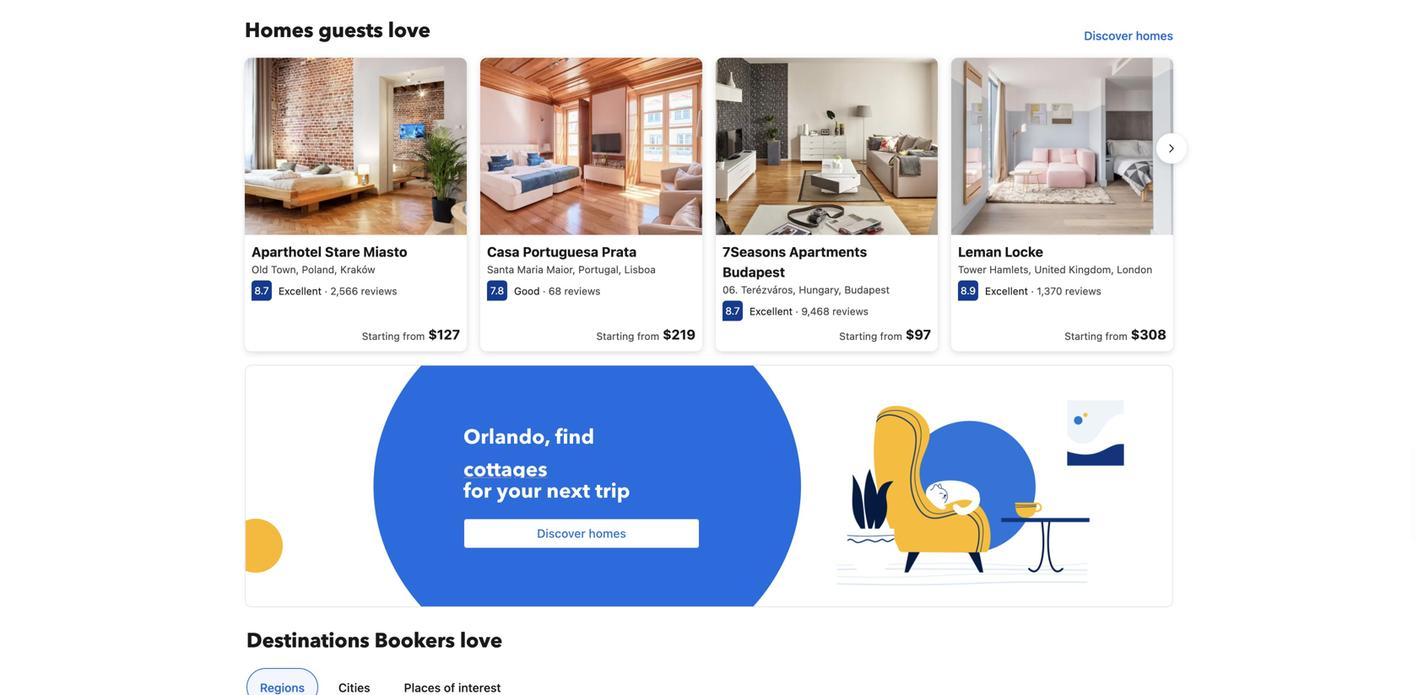 Task type: vqa. For each thing, say whether or not it's contained in the screenshot.


Task type: locate. For each thing, give the bounding box(es) containing it.
1 from from the left
[[403, 331, 425, 343]]

excellent element for aparthotel
[[279, 286, 322, 297]]

main content
[[229, 0, 1187, 678]]

kraków
[[340, 264, 375, 276]]

tab list
[[240, 669, 1172, 696]]

old
[[252, 264, 268, 276]]

tab list containing regions
[[240, 669, 1172, 696]]

1 vertical spatial discover
[[537, 527, 586, 541]]

starting inside the starting from $308
[[1065, 331, 1103, 343]]

1 vertical spatial love
[[460, 628, 503, 656]]

starting left $219
[[597, 331, 635, 343]]

reviews down kraków
[[361, 286, 397, 297]]

from left $97
[[881, 331, 903, 343]]

region
[[231, 51, 1187, 359]]

· left 1,370
[[1032, 286, 1035, 297]]

starting from $219
[[597, 327, 696, 343]]

0 horizontal spatial homes
[[589, 527, 627, 541]]

united
[[1035, 264, 1067, 276]]

2 horizontal spatial excellent element
[[986, 286, 1029, 297]]

cottages
[[464, 454, 548, 482]]

love
[[388, 17, 431, 45], [460, 628, 503, 656]]

0 horizontal spatial discover homes
[[537, 527, 627, 541]]

· left 2,566
[[325, 286, 328, 297]]

discover homes
[[1085, 29, 1174, 42], [537, 527, 627, 541]]

8.7 for 7seasons apartments budapest
[[726, 305, 740, 317]]

reviews right 68
[[565, 286, 601, 297]]

0 vertical spatial love
[[388, 17, 431, 45]]

0 horizontal spatial 8.7
[[255, 285, 269, 297]]

0 horizontal spatial 8.7 element
[[252, 281, 272, 301]]

3 from from the left
[[881, 331, 903, 343]]

starting from $127
[[362, 327, 460, 343]]

from inside starting from $219
[[638, 331, 660, 343]]

lisboa
[[625, 264, 656, 276]]

for
[[464, 478, 492, 506]]

excellent for leman
[[986, 286, 1029, 297]]

from inside the starting from $308
[[1106, 331, 1128, 343]]

0 vertical spatial discover homes
[[1085, 29, 1174, 42]]

from for $219
[[638, 331, 660, 343]]

1 horizontal spatial excellent element
[[750, 306, 793, 318]]

·
[[325, 286, 328, 297], [543, 286, 546, 297], [1032, 286, 1035, 297], [796, 306, 799, 318]]

0 horizontal spatial love
[[388, 17, 431, 45]]

from left $219
[[638, 331, 660, 343]]

0 horizontal spatial discover
[[537, 527, 586, 541]]

from
[[403, 331, 425, 343], [638, 331, 660, 343], [881, 331, 903, 343], [1106, 331, 1128, 343]]

from inside 'starting from $97'
[[881, 331, 903, 343]]

· left 9,468
[[796, 306, 799, 318]]

next
[[547, 478, 591, 506]]

town,
[[271, 264, 299, 276]]

maior,
[[547, 264, 576, 276]]

from left $127
[[403, 331, 425, 343]]

8.7 element down old
[[252, 281, 272, 301]]

places of interest button
[[391, 669, 515, 696]]

homes
[[1137, 29, 1174, 42], [589, 527, 627, 541]]

4 starting from the left
[[1065, 331, 1103, 343]]

1 vertical spatial discover homes
[[537, 527, 627, 541]]

orlando, find
[[464, 424, 595, 452]]

1 horizontal spatial 8.7 element
[[723, 301, 743, 322]]

4 from from the left
[[1106, 331, 1128, 343]]

love for homes guests love
[[388, 17, 431, 45]]

find
[[555, 424, 595, 452]]

2 from from the left
[[638, 331, 660, 343]]

excellent element
[[279, 286, 322, 297], [986, 286, 1029, 297], [750, 306, 793, 318]]

budapest down the 7seasons
[[723, 265, 786, 281]]

· left 68
[[543, 286, 546, 297]]

from left $308
[[1106, 331, 1128, 343]]

love up interest
[[460, 628, 503, 656]]

love right guests
[[388, 17, 431, 45]]

from for $308
[[1106, 331, 1128, 343]]

starting inside starting from $219
[[597, 331, 635, 343]]

excellent
[[279, 286, 322, 297], [986, 286, 1029, 297], [750, 306, 793, 318]]

good element
[[514, 286, 540, 297]]

excellent · 9,468 reviews
[[750, 306, 869, 318]]

0 horizontal spatial excellent
[[279, 286, 322, 297]]

reviews right 9,468
[[833, 306, 869, 318]]

maria
[[517, 264, 544, 276]]

london
[[1118, 264, 1153, 276]]

excellent down hamlets, on the right top
[[986, 286, 1029, 297]]

for your next trip
[[464, 478, 630, 506]]

starting inside 'starting from $97'
[[840, 331, 878, 343]]

excellent down terézváros,
[[750, 306, 793, 318]]

budapest right hungary,
[[845, 284, 890, 296]]

1 horizontal spatial 8.7
[[726, 305, 740, 317]]

0 vertical spatial 8.7
[[255, 285, 269, 297]]

7.8
[[491, 285, 504, 297]]

leman
[[959, 244, 1002, 260]]

homes guests love
[[245, 17, 431, 45]]

8.7
[[255, 285, 269, 297], [726, 305, 740, 317]]

from for $97
[[881, 331, 903, 343]]

2 horizontal spatial excellent
[[986, 286, 1029, 297]]

8.9 element
[[959, 281, 979, 301]]

8.7 down 06. at right top
[[726, 305, 740, 317]]

starting
[[362, 331, 400, 343], [597, 331, 635, 343], [840, 331, 878, 343], [1065, 331, 1103, 343]]

7.8 element
[[487, 281, 508, 301]]

leman locke tower hamlets, united kingdom, london
[[959, 244, 1153, 276]]

2 starting from the left
[[597, 331, 635, 343]]

1 vertical spatial 8.7
[[726, 305, 740, 317]]

1 vertical spatial budapest
[[845, 284, 890, 296]]

1 horizontal spatial excellent
[[750, 306, 793, 318]]

8.7 element for 7seasons apartments budapest
[[723, 301, 743, 322]]

0 vertical spatial discover
[[1085, 29, 1133, 42]]

excellent element down terézváros,
[[750, 306, 793, 318]]

1 starting from the left
[[362, 331, 400, 343]]

excellent element down hamlets, on the right top
[[986, 286, 1029, 297]]

good
[[514, 286, 540, 297]]

miasto
[[363, 244, 408, 260]]

starting down 'excellent · 9,468 reviews'
[[840, 331, 878, 343]]

0 vertical spatial homes
[[1137, 29, 1174, 42]]

excellent element down town, on the left of the page
[[279, 286, 322, 297]]

reviews
[[361, 286, 397, 297], [565, 286, 601, 297], [1066, 286, 1102, 297], [833, 306, 869, 318]]

1 horizontal spatial love
[[460, 628, 503, 656]]

7seasons
[[723, 244, 786, 260]]

1 horizontal spatial discover
[[1085, 29, 1133, 42]]

destinations
[[247, 628, 370, 656]]

0 horizontal spatial budapest
[[723, 265, 786, 281]]

from inside 'starting from $127'
[[403, 331, 425, 343]]

8.7 element for aparthotel stare miasto
[[252, 281, 272, 301]]

excellent down town, on the left of the page
[[279, 286, 322, 297]]

· for stare
[[325, 286, 328, 297]]

1,370
[[1037, 286, 1063, 297]]

starting down excellent · 2,566 reviews
[[362, 331, 400, 343]]

8.7 element
[[252, 281, 272, 301], [723, 301, 743, 322]]

0 horizontal spatial excellent element
[[279, 286, 322, 297]]

regions
[[260, 682, 305, 695]]

8.7 down old
[[255, 285, 269, 297]]

discover
[[1085, 29, 1133, 42], [537, 527, 586, 541]]

0 vertical spatial budapest
[[723, 265, 786, 281]]

starting inside 'starting from $127'
[[362, 331, 400, 343]]

8.7 element down 06. at right top
[[723, 301, 743, 322]]

reviews down kingdom,
[[1066, 286, 1102, 297]]

aparthotel stare miasto old town, poland, kraków
[[252, 244, 408, 276]]

budapest
[[723, 265, 786, 281], [845, 284, 890, 296]]

starting down excellent · 1,370 reviews
[[1065, 331, 1103, 343]]

3 starting from the left
[[840, 331, 878, 343]]



Task type: describe. For each thing, give the bounding box(es) containing it.
$219
[[663, 327, 696, 343]]

stare
[[325, 244, 360, 260]]

8.7 for aparthotel stare miasto
[[255, 285, 269, 297]]

places
[[404, 682, 441, 695]]

casa
[[487, 244, 520, 260]]

starting for $97
[[840, 331, 878, 343]]

excellent · 1,370 reviews
[[986, 286, 1102, 297]]

excellent element for 7seasons
[[750, 306, 793, 318]]

starting from $97
[[840, 327, 932, 343]]

$97
[[906, 327, 932, 343]]

orlando,
[[464, 424, 550, 452]]

1 horizontal spatial budapest
[[845, 284, 890, 296]]

8.9
[[961, 285, 976, 297]]

discover homes link
[[1078, 21, 1181, 51]]

cities
[[339, 682, 370, 695]]

excellent · 2,566 reviews
[[279, 286, 397, 297]]

9,468
[[802, 306, 830, 318]]

trip
[[596, 478, 630, 506]]

1 horizontal spatial homes
[[1137, 29, 1174, 42]]

reviews for stare
[[361, 286, 397, 297]]

terézváros,
[[741, 284, 796, 296]]

1 vertical spatial homes
[[589, 527, 627, 541]]

· for apartments
[[796, 306, 799, 318]]

poland,
[[302, 264, 338, 276]]

$308
[[1132, 327, 1167, 343]]

tower
[[959, 264, 987, 276]]

discover inside discover homes link
[[1085, 29, 1133, 42]]

excellent element for leman
[[986, 286, 1029, 297]]

excellent for 7seasons
[[750, 306, 793, 318]]

reviews for apartments
[[833, 306, 869, 318]]

love for destinations bookers love
[[460, 628, 503, 656]]

hamlets,
[[990, 264, 1032, 276]]

from for $127
[[403, 331, 425, 343]]

prata
[[602, 244, 637, 260]]

regions button
[[247, 669, 318, 696]]

of
[[444, 682, 455, 695]]

portugal,
[[579, 264, 622, 276]]

1 horizontal spatial discover homes
[[1085, 29, 1174, 42]]

portuguesa
[[523, 244, 599, 260]]

cities button
[[325, 669, 384, 696]]

hungary,
[[799, 284, 842, 296]]

· for portuguesa
[[543, 286, 546, 297]]

reviews for locke
[[1066, 286, 1102, 297]]

homes
[[245, 17, 314, 45]]

$127
[[429, 327, 460, 343]]

reviews for portuguesa
[[565, 286, 601, 297]]

starting for $127
[[362, 331, 400, 343]]

kingdom,
[[1069, 264, 1115, 276]]

destinations bookers love
[[247, 628, 503, 656]]

casa portuguesa prata santa maria maior, portugal, lisboa
[[487, 244, 656, 276]]

your
[[497, 478, 542, 506]]

apartments
[[790, 244, 868, 260]]

starting for $219
[[597, 331, 635, 343]]

main content containing homes guests love
[[229, 0, 1187, 678]]

68
[[549, 286, 562, 297]]

starting from $308
[[1065, 327, 1167, 343]]

bookers
[[375, 628, 455, 656]]

places of interest
[[404, 682, 501, 695]]

excellent for aparthotel
[[279, 286, 322, 297]]

· for locke
[[1032, 286, 1035, 297]]

7seasons apartments budapest 06. terézváros, hungary, budapest
[[723, 244, 890, 296]]

region containing aparthotel stare miasto
[[231, 51, 1187, 359]]

santa
[[487, 264, 515, 276]]

06.
[[723, 284, 738, 296]]

aparthotel
[[252, 244, 322, 260]]

locke
[[1005, 244, 1044, 260]]

starting for $308
[[1065, 331, 1103, 343]]

guests
[[319, 17, 383, 45]]

good · 68 reviews
[[514, 286, 601, 297]]

2,566
[[331, 286, 358, 297]]

interest
[[459, 682, 501, 695]]



